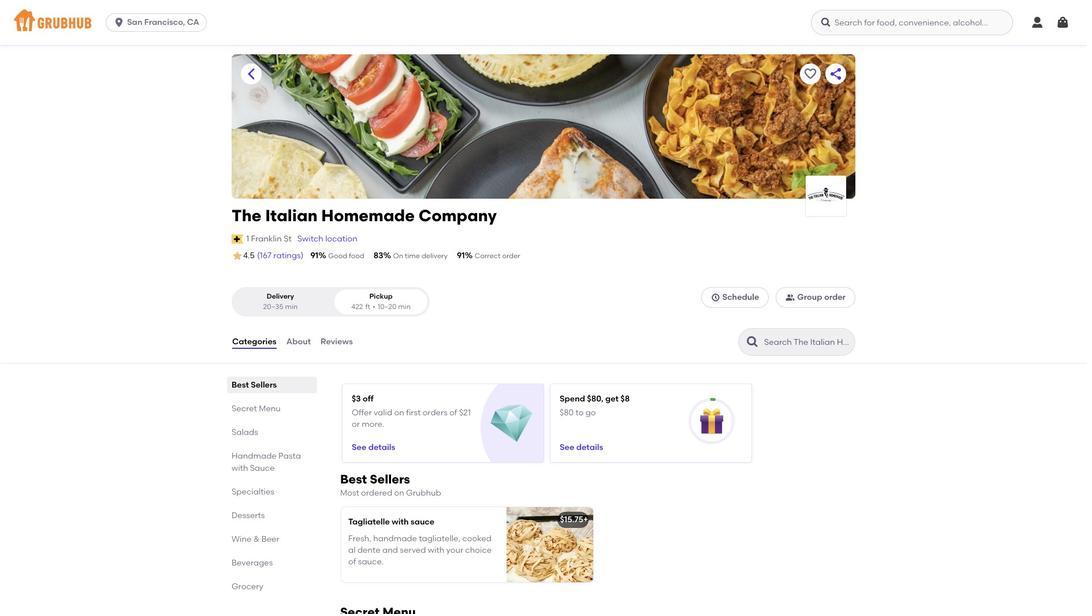 Task type: vqa. For each thing, say whether or not it's contained in the screenshot.
THE GOOD FOOD
yes



Task type: locate. For each thing, give the bounding box(es) containing it.
1 vertical spatial sellers
[[370, 472, 410, 487]]

2 see from the left
[[560, 443, 575, 452]]

min right 10–20
[[398, 303, 411, 311]]

salads
[[232, 428, 258, 438]]

2 91 from the left
[[457, 251, 465, 261]]

offer
[[352, 408, 372, 418]]

tagliatelle with sauce
[[349, 518, 435, 527]]

1 horizontal spatial sellers
[[370, 472, 410, 487]]

best up 'secret'
[[232, 380, 249, 390]]

2 details from the left
[[577, 443, 604, 452]]

of
[[450, 408, 458, 418], [349, 557, 356, 567]]

0 vertical spatial svg image
[[113, 17, 125, 28]]

fresh, handmade tagliatelle, cooked al dente and served with your choice of sauce.
[[349, 534, 492, 567]]

with up handmade
[[392, 518, 409, 527]]

1 horizontal spatial svg image
[[711, 293, 721, 302]]

1 franklin st
[[246, 234, 292, 244]]

on left first
[[395, 408, 405, 418]]

details for $80 to go
[[577, 443, 604, 452]]

main navigation navigation
[[0, 0, 1088, 45]]

cooked
[[463, 534, 492, 544]]

schedule button
[[702, 287, 770, 308]]

served
[[400, 546, 426, 556]]

see details
[[352, 443, 396, 452], [560, 443, 604, 452]]

1 horizontal spatial see details
[[560, 443, 604, 452]]

see details down the to
[[560, 443, 604, 452]]

see for $80 to go
[[560, 443, 575, 452]]

and
[[383, 546, 398, 556]]

details down more.
[[369, 443, 396, 452]]

1 91 from the left
[[311, 251, 319, 261]]

of inside the $3 off offer valid on first orders of $21 or more.
[[450, 408, 458, 418]]

order inside button
[[825, 293, 846, 302]]

see for offer valid on first orders of $21 or more.
[[352, 443, 367, 452]]

on for off
[[395, 408, 405, 418]]

see down the or at bottom
[[352, 443, 367, 452]]

see details button
[[352, 437, 396, 458], [560, 437, 604, 458]]

handmade
[[232, 452, 277, 461]]

91 for correct order
[[457, 251, 465, 261]]

0 horizontal spatial see details button
[[352, 437, 396, 458]]

svg image inside the san francisco, ca button
[[113, 17, 125, 28]]

0 vertical spatial order
[[503, 252, 521, 260]]

1 see from the left
[[352, 443, 367, 452]]

svg image left schedule
[[711, 293, 721, 302]]

91
[[311, 251, 319, 261], [457, 251, 465, 261]]

svg image
[[113, 17, 125, 28], [711, 293, 721, 302]]

0 horizontal spatial with
[[232, 464, 248, 473]]

pickup
[[370, 293, 393, 301]]

sellers up menu
[[251, 380, 277, 390]]

see down $80
[[560, 443, 575, 452]]

correct
[[475, 252, 501, 260]]

0 horizontal spatial svg image
[[113, 17, 125, 28]]

1 horizontal spatial with
[[392, 518, 409, 527]]

$80
[[560, 408, 574, 418]]

1 on from the top
[[395, 408, 405, 418]]

1 vertical spatial of
[[349, 557, 356, 567]]

details
[[369, 443, 396, 452], [577, 443, 604, 452]]

specialties
[[232, 487, 275, 497]]

&
[[254, 535, 260, 545]]

save this restaurant button
[[801, 64, 821, 84]]

food
[[349, 252, 365, 260]]

0 horizontal spatial best
[[232, 380, 249, 390]]

2 horizontal spatial with
[[428, 546, 445, 556]]

0 vertical spatial of
[[450, 408, 458, 418]]

0 vertical spatial sellers
[[251, 380, 277, 390]]

al
[[349, 546, 356, 556]]

1 horizontal spatial see
[[560, 443, 575, 452]]

dente
[[358, 546, 381, 556]]

with down handmade
[[232, 464, 248, 473]]

best inside best sellers most ordered on grubhub
[[340, 472, 367, 487]]

2 vertical spatial with
[[428, 546, 445, 556]]

•
[[373, 303, 376, 311]]

91 for good food
[[311, 251, 319, 261]]

1 details from the left
[[369, 443, 396, 452]]

sellers for best sellers most ordered on grubhub
[[370, 472, 410, 487]]

1 min from the left
[[285, 303, 298, 311]]

search icon image
[[746, 335, 760, 349]]

(167
[[257, 251, 272, 261]]

on right ordered
[[395, 489, 404, 498]]

$15.75 +
[[560, 515, 589, 525]]

see details button down the to
[[560, 437, 604, 458]]

svg image inside schedule button
[[711, 293, 721, 302]]

categories button
[[232, 321, 277, 363]]

1 horizontal spatial min
[[398, 303, 411, 311]]

italian
[[265, 206, 318, 225]]

on inside the $3 off offer valid on first orders of $21 or more.
[[395, 408, 405, 418]]

on inside best sellers most ordered on grubhub
[[395, 489, 404, 498]]

sellers for best sellers
[[251, 380, 277, 390]]

group order
[[798, 293, 846, 302]]

2 min from the left
[[398, 303, 411, 311]]

1 horizontal spatial 91
[[457, 251, 465, 261]]

best up most
[[340, 472, 367, 487]]

0 vertical spatial best
[[232, 380, 249, 390]]

0 horizontal spatial see
[[352, 443, 367, 452]]

0 horizontal spatial min
[[285, 303, 298, 311]]

1 vertical spatial on
[[395, 489, 404, 498]]

min
[[285, 303, 298, 311], [398, 303, 411, 311]]

2 see details button from the left
[[560, 437, 604, 458]]

0 horizontal spatial 91
[[311, 251, 319, 261]]

1 horizontal spatial details
[[577, 443, 604, 452]]

option group containing delivery 20–35 min
[[232, 287, 430, 317]]

homemade
[[322, 206, 415, 225]]

see details down more.
[[352, 443, 396, 452]]

1 horizontal spatial see details button
[[560, 437, 604, 458]]

1 horizontal spatial of
[[450, 408, 458, 418]]

2 on from the top
[[395, 489, 404, 498]]

secret menu
[[232, 404, 281, 414]]

details for offer valid on first orders of $21 or more.
[[369, 443, 396, 452]]

the italian homemade company
[[232, 206, 497, 225]]

with down tagliatelle,
[[428, 546, 445, 556]]

time
[[405, 252, 420, 260]]

order for group order
[[825, 293, 846, 302]]

1 vertical spatial svg image
[[711, 293, 721, 302]]

see details button for $80 to go
[[560, 437, 604, 458]]

choice
[[466, 546, 492, 556]]

reviews
[[321, 337, 353, 347]]

91 right delivery
[[457, 251, 465, 261]]

0 horizontal spatial sellers
[[251, 380, 277, 390]]

1 vertical spatial best
[[340, 472, 367, 487]]

with
[[232, 464, 248, 473], [392, 518, 409, 527], [428, 546, 445, 556]]

best sellers
[[232, 380, 277, 390]]

0 vertical spatial on
[[395, 408, 405, 418]]

order right correct
[[503, 252, 521, 260]]

1 vertical spatial order
[[825, 293, 846, 302]]

order for correct order
[[503, 252, 521, 260]]

1 horizontal spatial order
[[825, 293, 846, 302]]

your
[[447, 546, 464, 556]]

0 horizontal spatial details
[[369, 443, 396, 452]]

francisco,
[[144, 17, 185, 27]]

91 down switch
[[311, 251, 319, 261]]

svg image left san on the top left
[[113, 17, 125, 28]]

0 horizontal spatial order
[[503, 252, 521, 260]]

best sellers most ordered on grubhub
[[340, 472, 442, 498]]

Search The Italian Homemade Company search field
[[764, 337, 852, 348]]

of inside fresh, handmade tagliatelle, cooked al dente and served with your choice of sauce.
[[349, 557, 356, 567]]

0 horizontal spatial of
[[349, 557, 356, 567]]

svg image
[[1031, 16, 1045, 29], [1057, 16, 1071, 29], [821, 17, 832, 28]]

best for best sellers most ordered on grubhub
[[340, 472, 367, 487]]

sauce
[[250, 464, 275, 473]]

1 see details button from the left
[[352, 437, 396, 458]]

1 horizontal spatial best
[[340, 472, 367, 487]]

1 see details from the left
[[352, 443, 396, 452]]

sellers up ordered
[[370, 472, 410, 487]]

sellers inside best sellers most ordered on grubhub
[[370, 472, 410, 487]]

option group
[[232, 287, 430, 317]]

0 vertical spatial with
[[232, 464, 248, 473]]

83
[[374, 251, 384, 261]]

subscription pass image
[[232, 235, 243, 244]]

good
[[329, 252, 348, 260]]

of left $21
[[450, 408, 458, 418]]

min down delivery
[[285, 303, 298, 311]]

$3
[[352, 394, 361, 404]]

switch
[[298, 234, 324, 244]]

see details button down more.
[[352, 437, 396, 458]]

2 see details from the left
[[560, 443, 604, 452]]

save this restaurant image
[[804, 67, 818, 81]]

go
[[586, 408, 596, 418]]

details down the go
[[577, 443, 604, 452]]

the
[[232, 206, 262, 225]]

0 horizontal spatial see details
[[352, 443, 396, 452]]

handmade
[[374, 534, 417, 544]]

order right group
[[825, 293, 846, 302]]

group
[[798, 293, 823, 302]]

delivery
[[422, 252, 448, 260]]

of down al
[[349, 557, 356, 567]]



Task type: describe. For each thing, give the bounding box(es) containing it.
$8
[[621, 394, 630, 404]]

good food
[[329, 252, 365, 260]]

grubhub
[[406, 489, 442, 498]]

correct order
[[475, 252, 521, 260]]

st
[[284, 234, 292, 244]]

beverages
[[232, 558, 273, 568]]

desserts
[[232, 511, 265, 521]]

orders
[[423, 408, 448, 418]]

sauce.
[[358, 557, 384, 567]]

share icon image
[[830, 67, 843, 81]]

about button
[[286, 321, 312, 363]]

with inside handmade pasta with sauce
[[232, 464, 248, 473]]

spend
[[560, 394, 586, 404]]

20–35
[[263, 303, 284, 311]]

min inside delivery 20–35 min
[[285, 303, 298, 311]]

$80,
[[588, 394, 604, 404]]

sauce
[[411, 518, 435, 527]]

secret
[[232, 404, 257, 414]]

10–20
[[378, 303, 397, 311]]

schedule
[[723, 293, 760, 302]]

first
[[407, 408, 421, 418]]

more.
[[362, 420, 385, 429]]

to
[[576, 408, 584, 418]]

see details for $80 to go
[[560, 443, 604, 452]]

about
[[287, 337, 311, 347]]

tagliatelle with sauce image
[[507, 508, 594, 583]]

beer
[[262, 535, 280, 545]]

best for best sellers
[[232, 380, 249, 390]]

spend $80, get $8 $80 to go
[[560, 394, 630, 418]]

star icon image
[[232, 250, 243, 262]]

1 vertical spatial with
[[392, 518, 409, 527]]

franklin
[[251, 234, 282, 244]]

group order button
[[777, 287, 856, 308]]

min inside pickup 422 ft • 10–20 min
[[398, 303, 411, 311]]

reviews button
[[320, 321, 354, 363]]

wine
[[232, 535, 252, 545]]

ratings)
[[274, 251, 304, 261]]

svg image for schedule
[[711, 293, 721, 302]]

location
[[326, 234, 358, 244]]

$3 off offer valid on first orders of $21 or more.
[[352, 394, 471, 429]]

valid
[[374, 408, 393, 418]]

ft
[[366, 303, 371, 311]]

1
[[246, 234, 249, 244]]

ca
[[187, 17, 199, 27]]

ordered
[[361, 489, 393, 498]]

pickup 422 ft • 10–20 min
[[352, 293, 411, 311]]

1 horizontal spatial svg image
[[1031, 16, 1045, 29]]

delivery
[[267, 293, 294, 301]]

grocery
[[232, 582, 263, 592]]

or
[[352, 420, 360, 429]]

Search for food, convenience, alcohol... search field
[[812, 10, 1014, 35]]

on time delivery
[[393, 252, 448, 260]]

company
[[419, 206, 497, 225]]

caret left icon image
[[245, 67, 258, 81]]

1 franklin st button
[[246, 233, 292, 246]]

0 horizontal spatial svg image
[[821, 17, 832, 28]]

san
[[127, 17, 142, 27]]

people icon image
[[786, 293, 796, 302]]

wine & beer
[[232, 535, 280, 545]]

get
[[606, 394, 619, 404]]

switch location button
[[297, 233, 358, 246]]

+
[[584, 515, 589, 525]]

with inside fresh, handmade tagliatelle, cooked al dente and served with your choice of sauce.
[[428, 546, 445, 556]]

san francisco, ca
[[127, 17, 199, 27]]

tagliatelle
[[349, 518, 390, 527]]

promo image
[[491, 403, 533, 445]]

menu
[[259, 404, 281, 414]]

(167 ratings)
[[257, 251, 304, 261]]

most
[[340, 489, 359, 498]]

switch location
[[298, 234, 358, 244]]

422
[[352, 303, 363, 311]]

svg image for san francisco, ca
[[113, 17, 125, 28]]

the italian homemade company logo image
[[806, 177, 847, 214]]

$15.75
[[560, 515, 584, 525]]

off
[[363, 394, 374, 404]]

handmade pasta with sauce
[[232, 452, 301, 473]]

tagliatelle,
[[419, 534, 461, 544]]

fresh,
[[349, 534, 372, 544]]

$21
[[460, 408, 471, 418]]

on
[[393, 252, 403, 260]]

see details for offer valid on first orders of $21 or more.
[[352, 443, 396, 452]]

on for sellers
[[395, 489, 404, 498]]

san francisco, ca button
[[106, 13, 212, 32]]

pasta
[[279, 452, 301, 461]]

4.5
[[243, 251, 255, 261]]

see details button for offer valid on first orders of $21 or more.
[[352, 437, 396, 458]]

delivery 20–35 min
[[263, 293, 298, 311]]

2 horizontal spatial svg image
[[1057, 16, 1071, 29]]

reward icon image
[[699, 409, 725, 434]]



